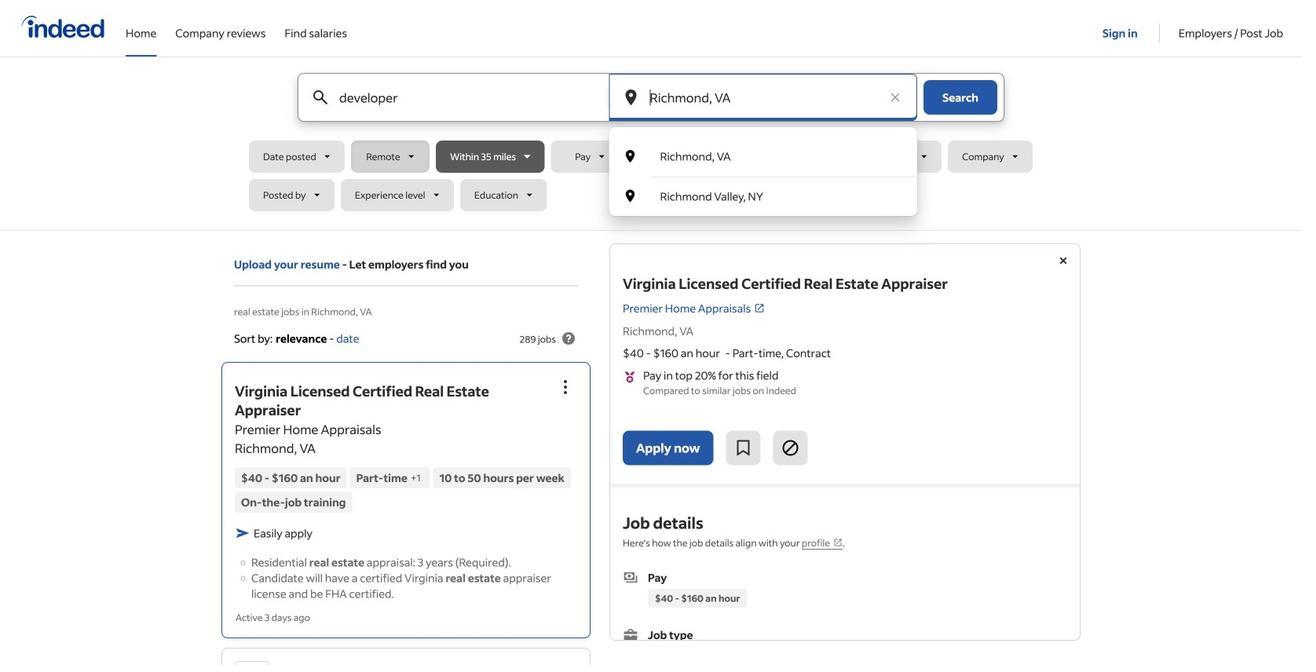 Task type: locate. For each thing, give the bounding box(es) containing it.
None search field
[[249, 73, 1054, 218]]

help icon image
[[559, 329, 578, 348]]

Edit location text field
[[647, 74, 880, 121]]

save this job image
[[734, 439, 753, 458]]

search: Job title, keywords, or company text field
[[336, 74, 582, 121]]

not interested image
[[781, 439, 800, 458]]

job preferences (opens in a new window) image
[[834, 538, 843, 548]]

premier home appraisals (opens in a new tab) image
[[754, 303, 765, 314]]



Task type: vqa. For each thing, say whether or not it's contained in the screenshot.
Clear location input image
yes



Task type: describe. For each thing, give the bounding box(es) containing it.
clear location input image
[[888, 90, 904, 105]]

close job details image
[[1055, 251, 1073, 270]]

search suggestions list box
[[609, 137, 918, 216]]

job actions for virginia licensed certified real estate appraiser is collapsed image
[[556, 378, 575, 397]]



